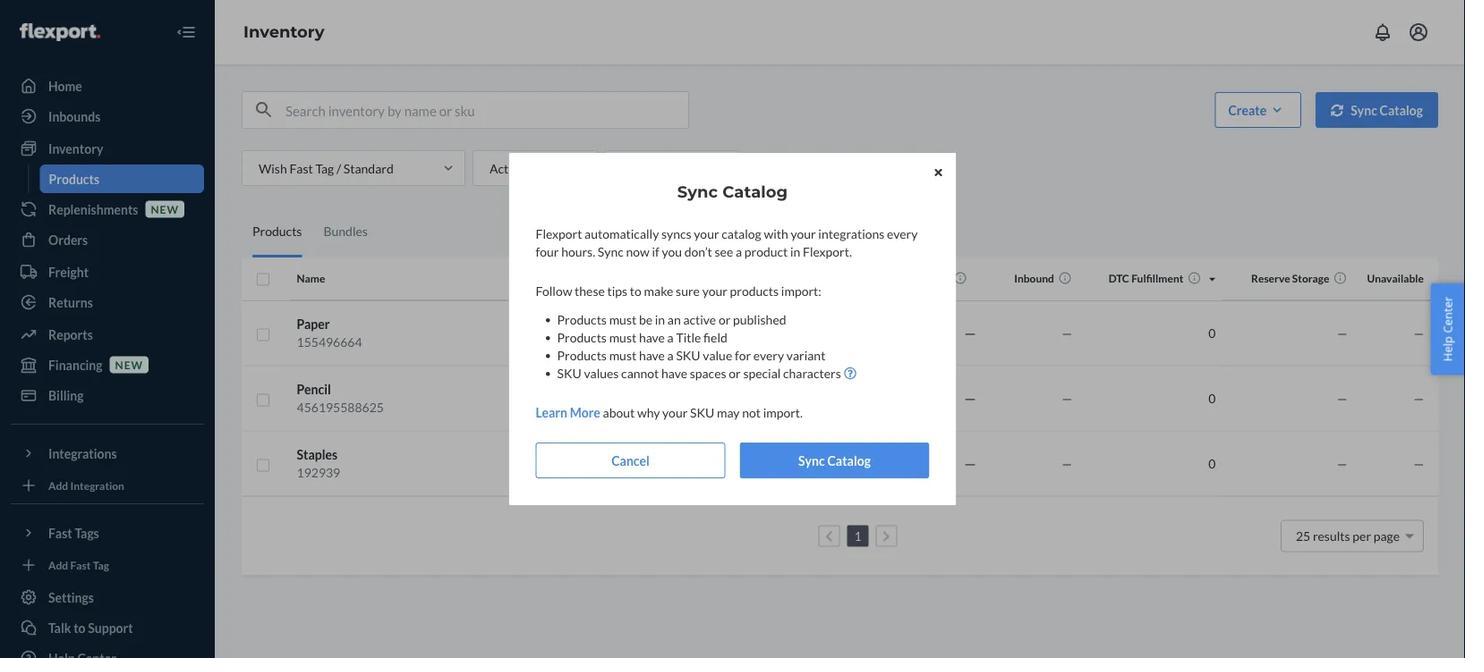 Task type: locate. For each thing, give the bounding box(es) containing it.
a inside flexport automatically syncs your catalog with your integrations every four hours. sync now if you don't see a product in flexport.
[[736, 244, 742, 259]]

0 vertical spatial products
[[557, 312, 607, 327]]

sku left may on the bottom of the page
[[690, 405, 715, 420]]

have down be
[[639, 330, 665, 345]]

sync catalog up catalog
[[678, 182, 788, 201]]

question circle image
[[844, 367, 856, 380]]

tips
[[607, 283, 628, 299]]

a left title
[[667, 330, 674, 345]]

catalog up catalog
[[723, 182, 788, 201]]

catalog
[[723, 182, 788, 201], [828, 453, 871, 469]]

2 horizontal spatial sync
[[799, 453, 825, 469]]

have left spaces at the bottom of page
[[662, 366, 688, 381]]

0 horizontal spatial sync
[[598, 244, 624, 259]]

learn
[[536, 405, 568, 420]]

flexport
[[536, 226, 582, 241]]

sku left the values
[[557, 366, 582, 381]]

2 vertical spatial products
[[557, 348, 607, 363]]

0 horizontal spatial catalog
[[723, 182, 788, 201]]

1 vertical spatial sku
[[557, 366, 582, 381]]

in inside flexport automatically syncs your catalog with your integrations every four hours. sync now if you don't see a product in flexport.
[[790, 244, 801, 259]]

1 horizontal spatial catalog
[[828, 453, 871, 469]]

sync
[[678, 182, 718, 201], [598, 244, 624, 259], [799, 453, 825, 469]]

be
[[639, 312, 653, 327]]

follow these tips to make sure your products import:
[[536, 283, 822, 299]]

sync down automatically
[[598, 244, 624, 259]]

in
[[790, 244, 801, 259], [655, 312, 665, 327]]

1 horizontal spatial sync catalog
[[799, 453, 871, 469]]

close image
[[935, 167, 942, 178]]

with
[[764, 226, 788, 241]]

every right the integrations in the right top of the page
[[887, 226, 918, 241]]

in right the product
[[790, 244, 801, 259]]

cancel button
[[536, 443, 726, 479]]

sync inside flexport automatically syncs your catalog with your integrations every four hours. sync now if you don't see a product in flexport.
[[598, 244, 624, 259]]

sync down import.
[[799, 453, 825, 469]]

1 horizontal spatial every
[[887, 226, 918, 241]]

sync catalog down import.
[[799, 453, 871, 469]]

active
[[683, 312, 716, 327]]

or up field
[[719, 312, 731, 327]]

hours.
[[561, 244, 595, 259]]

every
[[887, 226, 918, 241], [754, 348, 784, 363]]

may
[[717, 405, 740, 420]]

or down for
[[729, 366, 741, 381]]

your right the why
[[663, 405, 688, 420]]

0 vertical spatial a
[[736, 244, 742, 259]]

2 vertical spatial have
[[662, 366, 688, 381]]

1 vertical spatial in
[[655, 312, 665, 327]]

about
[[603, 405, 635, 420]]

characters
[[783, 366, 841, 381]]

help center button
[[1431, 283, 1465, 375]]

2 products from the top
[[557, 330, 607, 345]]

1 vertical spatial every
[[754, 348, 784, 363]]

0 vertical spatial sku
[[676, 348, 701, 363]]

if
[[652, 244, 660, 259]]

or
[[719, 312, 731, 327], [729, 366, 741, 381]]

sku values cannot have spaces or special characters
[[557, 366, 841, 381]]

sure
[[676, 283, 700, 299]]

a right see
[[736, 244, 742, 259]]

sync catalog inside button
[[799, 453, 871, 469]]

0 horizontal spatial every
[[754, 348, 784, 363]]

a for have
[[667, 348, 674, 363]]

follow
[[536, 283, 572, 299]]

2 vertical spatial must
[[609, 348, 637, 363]]

0 vertical spatial must
[[609, 312, 637, 327]]

a up the sku values cannot have spaces or special characters
[[667, 348, 674, 363]]

more
[[570, 405, 601, 420]]

1 horizontal spatial in
[[790, 244, 801, 259]]

sku down title
[[676, 348, 701, 363]]

1 vertical spatial sync catalog
[[799, 453, 871, 469]]

have
[[639, 330, 665, 345], [639, 348, 665, 363], [662, 366, 688, 381]]

1 horizontal spatial sync
[[678, 182, 718, 201]]

1 vertical spatial must
[[609, 330, 637, 345]]

2 vertical spatial sync
[[799, 453, 825, 469]]

0 vertical spatial catalog
[[723, 182, 788, 201]]

0 vertical spatial in
[[790, 244, 801, 259]]

your right sure
[[702, 283, 728, 299]]

1 vertical spatial sync
[[598, 244, 624, 259]]

import.
[[763, 405, 803, 420]]

0 vertical spatial have
[[639, 330, 665, 345]]

1 vertical spatial catalog
[[828, 453, 871, 469]]

1 products from the top
[[557, 312, 607, 327]]

a for see
[[736, 244, 742, 259]]

products
[[557, 312, 607, 327], [557, 330, 607, 345], [557, 348, 607, 363]]

sync up syncs
[[678, 182, 718, 201]]

sku
[[676, 348, 701, 363], [557, 366, 582, 381], [690, 405, 715, 420]]

these
[[575, 283, 605, 299]]

product
[[745, 244, 788, 259]]

0 vertical spatial or
[[719, 312, 731, 327]]

sync catalog dialog
[[509, 153, 956, 506]]

your
[[694, 226, 719, 241], [791, 226, 816, 241], [702, 283, 728, 299], [663, 405, 688, 420]]

sync catalog button
[[740, 443, 930, 479]]

2 vertical spatial a
[[667, 348, 674, 363]]

sync catalog
[[678, 182, 788, 201], [799, 453, 871, 469]]

why
[[637, 405, 660, 420]]

in left an
[[655, 312, 665, 327]]

1 vertical spatial products
[[557, 330, 607, 345]]

published
[[733, 312, 786, 327]]

1 vertical spatial have
[[639, 348, 665, 363]]

0 vertical spatial every
[[887, 226, 918, 241]]

every up special
[[754, 348, 784, 363]]

catalog inside button
[[828, 453, 871, 469]]

0 horizontal spatial sync catalog
[[678, 182, 788, 201]]

products
[[730, 283, 779, 299]]

0 horizontal spatial in
[[655, 312, 665, 327]]

a
[[736, 244, 742, 259], [667, 330, 674, 345], [667, 348, 674, 363]]

must
[[609, 312, 637, 327], [609, 330, 637, 345], [609, 348, 637, 363]]

have up cannot
[[639, 348, 665, 363]]

catalog down question circle image
[[828, 453, 871, 469]]



Task type: vqa. For each thing, say whether or not it's contained in the screenshot.
Sync
yes



Task type: describe. For each thing, give the bounding box(es) containing it.
make
[[644, 283, 674, 299]]

2 must from the top
[[609, 330, 637, 345]]

your up don't
[[694, 226, 719, 241]]

in inside the products must be in an active or published products must have a title field products must have a sku value for every variant
[[655, 312, 665, 327]]

or inside the products must be in an active or published products must have a title field products must have a sku value for every variant
[[719, 312, 731, 327]]

1 must from the top
[[609, 312, 637, 327]]

learn more about why your sku may not import.
[[536, 405, 803, 420]]

don't
[[685, 244, 712, 259]]

1 vertical spatial or
[[729, 366, 741, 381]]

3 products from the top
[[557, 348, 607, 363]]

value
[[703, 348, 732, 363]]

your right 'with'
[[791, 226, 816, 241]]

title
[[676, 330, 701, 345]]

automatically
[[585, 226, 659, 241]]

cancel
[[612, 453, 650, 469]]

to
[[630, 283, 642, 299]]

center
[[1440, 297, 1456, 334]]

3 must from the top
[[609, 348, 637, 363]]

four
[[536, 244, 559, 259]]

values
[[584, 366, 619, 381]]

sku inside the products must be in an active or published products must have a title field products must have a sku value for every variant
[[676, 348, 701, 363]]

field
[[704, 330, 728, 345]]

for
[[735, 348, 751, 363]]

sync inside button
[[799, 453, 825, 469]]

special
[[743, 366, 781, 381]]

products must be in an active or published products must have a title field products must have a sku value for every variant
[[557, 312, 826, 363]]

you
[[662, 244, 682, 259]]

syncs
[[662, 226, 692, 241]]

help
[[1440, 337, 1456, 362]]

catalog
[[722, 226, 762, 241]]

every inside flexport automatically syncs your catalog with your integrations every four hours. sync now if you don't see a product in flexport.
[[887, 226, 918, 241]]

1 vertical spatial a
[[667, 330, 674, 345]]

integrations
[[818, 226, 885, 241]]

flexport.
[[803, 244, 852, 259]]

see
[[715, 244, 733, 259]]

now
[[626, 244, 650, 259]]

help center
[[1440, 297, 1456, 362]]

an
[[668, 312, 681, 327]]

flexport automatically syncs your catalog with your integrations every four hours. sync now if you don't see a product in flexport.
[[536, 226, 918, 259]]

0 vertical spatial sync
[[678, 182, 718, 201]]

import:
[[781, 283, 822, 299]]

variant
[[787, 348, 826, 363]]

cannot
[[621, 366, 659, 381]]

2 vertical spatial sku
[[690, 405, 715, 420]]

learn more link
[[536, 405, 601, 420]]

every inside the products must be in an active or published products must have a title field products must have a sku value for every variant
[[754, 348, 784, 363]]

0 vertical spatial sync catalog
[[678, 182, 788, 201]]

not
[[742, 405, 761, 420]]

spaces
[[690, 366, 726, 381]]



